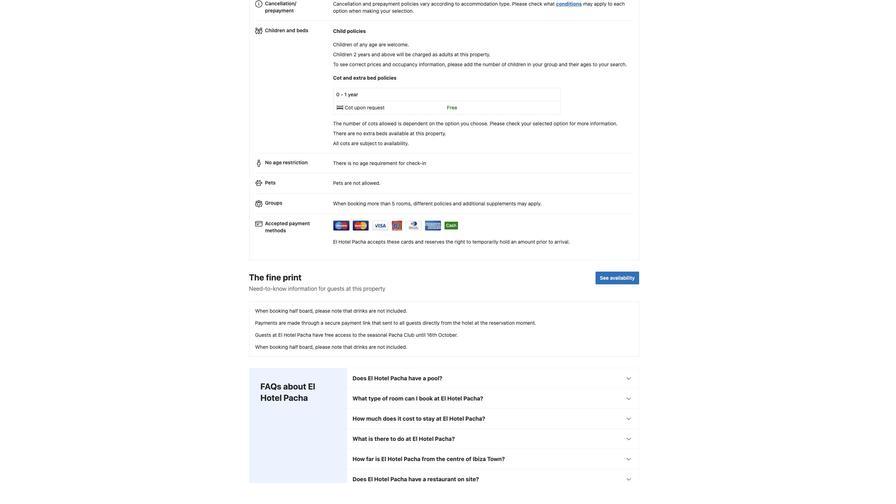 Task type: vqa. For each thing, say whether or not it's contained in the screenshot.
on related to the
yes



Task type: describe. For each thing, give the bounding box(es) containing it.
allowed.
[[362, 180, 381, 186]]

moment.
[[516, 321, 537, 327]]

directly
[[423, 321, 440, 327]]

children for children of any age are welcome.
[[333, 41, 352, 47]]

2 drinks from the top
[[354, 345, 368, 351]]

cost
[[403, 416, 415, 423]]

correct
[[350, 61, 366, 67]]

payments
[[255, 321, 278, 327]]

is left there
[[369, 437, 373, 443]]

1 horizontal spatial beds
[[377, 131, 388, 137]]

right
[[455, 239, 466, 245]]

policies up selection.
[[402, 1, 419, 7]]

1 vertical spatial extra
[[364, 131, 375, 137]]

2 vertical spatial please
[[316, 345, 331, 351]]

1 horizontal spatial this
[[416, 131, 425, 137]]

to right ages
[[593, 61, 598, 67]]

to see correct prices and occupancy information, please add the number of children in your group and their ages to your search.
[[333, 61, 628, 67]]

and left their
[[559, 61, 568, 67]]

1 vertical spatial cots
[[340, 140, 350, 146]]

how much does it cost to stay at el hotel pacha?
[[353, 416, 486, 423]]

when
[[349, 8, 361, 14]]

are left 'made'
[[279, 321, 286, 327]]

year
[[348, 91, 358, 98]]

el right the far
[[382, 457, 387, 463]]

is up "pets are not allowed." at the left of the page
[[348, 160, 352, 166]]

accepted payment methods
[[265, 221, 310, 234]]

2 board, from the top
[[299, 345, 314, 351]]

and down see
[[343, 75, 352, 81]]

policies right bed
[[378, 75, 397, 81]]

much
[[367, 416, 382, 423]]

have for does el hotel pacha have a restaurant on site?
[[409, 477, 422, 483]]

child policies
[[333, 28, 366, 34]]

1 horizontal spatial prepayment
[[373, 1, 400, 7]]

guests inside the fine print need-to-know information for guests at this property
[[328, 286, 345, 293]]

to right the prior
[[549, 239, 554, 245]]

years
[[358, 51, 370, 57]]

pets for pets
[[265, 180, 276, 186]]

2 vertical spatial that
[[343, 345, 353, 351]]

property
[[364, 286, 386, 293]]

children for children and beds
[[265, 27, 285, 33]]

faqs about el hotel pacha
[[261, 382, 315, 404]]

are left allowed.
[[345, 180, 352, 186]]

have for does el hotel pacha have a pool?
[[409, 376, 422, 382]]

el right do
[[413, 437, 418, 443]]

1
[[345, 91, 347, 98]]

to right according
[[456, 1, 460, 7]]

at right do
[[406, 437, 411, 443]]

group
[[545, 61, 558, 67]]

ages
[[581, 61, 592, 67]]

at right adults
[[455, 51, 459, 57]]

no
[[265, 160, 272, 166]]

children and beds
[[265, 27, 309, 33]]

1 vertical spatial please
[[316, 309, 331, 315]]

the right add
[[474, 61, 482, 67]]

1 vertical spatial for
[[399, 160, 405, 166]]

choose.
[[471, 121, 489, 127]]

see
[[340, 61, 348, 67]]

el right guests in the bottom of the page
[[278, 333, 283, 339]]

different
[[414, 201, 433, 207]]

how for how far is el hotel pacha from the centre of ibiza town?
[[353, 457, 365, 463]]

of left any
[[354, 41, 358, 47]]

0 vertical spatial check
[[529, 1, 543, 7]]

0 vertical spatial beds
[[297, 27, 309, 33]]

all
[[333, 140, 339, 146]]

restaurant
[[428, 477, 457, 483]]

0 vertical spatial when
[[333, 201, 347, 207]]

1 vertical spatial booking
[[270, 309, 288, 315]]

town?
[[488, 457, 505, 463]]

at down dependent
[[410, 131, 415, 137]]

mastercard image
[[353, 221, 369, 231]]

access
[[335, 333, 351, 339]]

about
[[283, 382, 306, 392]]

to right access
[[353, 333, 357, 339]]

faqs
[[261, 382, 282, 392]]

el up type
[[368, 376, 373, 382]]

what for what is there to do at el hotel pacha?
[[353, 437, 367, 443]]

how far is el hotel pacha from the centre of ibiza town?
[[353, 457, 505, 463]]

the left hotel
[[453, 321, 461, 327]]

0 vertical spatial not
[[353, 180, 361, 186]]

at right book
[[434, 396, 440, 403]]

see
[[600, 276, 609, 282]]

to right subject
[[378, 140, 383, 146]]

cot upon request
[[345, 105, 385, 111]]

and down the cancellation/ prepayment
[[287, 27, 296, 33]]

the for number
[[333, 121, 342, 127]]

pacha inside "faqs about el hotel pacha"
[[284, 394, 308, 404]]

than
[[381, 201, 391, 207]]

0 vertical spatial that
[[343, 309, 353, 315]]

making
[[363, 8, 379, 14]]

at inside the fine print need-to-know information for guests at this property
[[346, 286, 351, 293]]

groups
[[265, 200, 283, 206]]

it
[[398, 416, 402, 423]]

dependent
[[403, 121, 428, 127]]

2 note from the top
[[332, 345, 342, 351]]

until
[[416, 333, 426, 339]]

october.
[[439, 333, 458, 339]]

the right dependent
[[436, 121, 444, 127]]

and up making at the top left
[[363, 1, 372, 7]]

0 vertical spatial please
[[513, 1, 528, 7]]

of left children
[[502, 61, 507, 67]]

0 horizontal spatial in
[[423, 160, 427, 166]]

your inside may apply to each option when making your selection.
[[381, 8, 391, 14]]

are up the all cots are subject to availability.
[[348, 131, 355, 137]]

1 horizontal spatial cots
[[368, 121, 378, 127]]

selection.
[[392, 8, 414, 14]]

allowed
[[380, 121, 397, 127]]

does el hotel pacha have a pool? button
[[347, 369, 639, 389]]

0 - 1 year
[[337, 91, 358, 98]]

on for site?
[[458, 477, 465, 483]]

1 vertical spatial not
[[378, 309, 385, 315]]

a for does el hotel pacha have a restaurant on site?
[[423, 477, 426, 483]]

your left selected
[[522, 121, 532, 127]]

type.
[[500, 1, 511, 7]]

to
[[333, 61, 339, 67]]

accepted
[[265, 221, 288, 227]]

children for children 2 years and above will be charged as adults at this property.
[[333, 51, 352, 57]]

of left ibiza on the bottom right of page
[[466, 457, 472, 463]]

1 vertical spatial when
[[255, 309, 269, 315]]

2 half from the top
[[290, 345, 298, 351]]

0 vertical spatial extra
[[354, 75, 366, 81]]

0 vertical spatial booking
[[348, 201, 366, 207]]

accommodation
[[462, 1, 498, 7]]

will
[[397, 51, 404, 57]]

el down the far
[[368, 477, 373, 483]]

upon
[[355, 105, 366, 111]]

cot and extra bed policies
[[333, 75, 397, 81]]

what for what type of room can i book at el hotel pacha?
[[353, 396, 367, 403]]

at right hotel
[[475, 321, 479, 327]]

i
[[416, 396, 418, 403]]

0 vertical spatial this
[[461, 51, 469, 57]]

what
[[544, 1, 555, 7]]

and down above
[[383, 61, 391, 67]]

stay
[[423, 416, 435, 423]]

at right 'stay'
[[436, 416, 442, 423]]

your left search.
[[599, 61, 609, 67]]

0 vertical spatial property.
[[470, 51, 491, 57]]

prepayment inside the cancellation/ prepayment
[[265, 7, 294, 13]]

availability.
[[384, 140, 409, 146]]

check-
[[407, 160, 423, 166]]

prior
[[537, 239, 548, 245]]

for inside the fine print need-to-know information for guests at this property
[[319, 286, 326, 293]]

the left 'right'
[[446, 239, 454, 245]]

request
[[367, 105, 385, 111]]

child
[[333, 28, 346, 34]]

to left "all"
[[394, 321, 398, 327]]

of down cot upon request
[[362, 121, 367, 127]]

guests
[[255, 333, 271, 339]]

are down seasonal
[[369, 345, 376, 351]]

1 horizontal spatial in
[[528, 61, 532, 67]]

cards
[[401, 239, 414, 245]]

secure
[[325, 321, 340, 327]]

to left 'stay'
[[416, 416, 422, 423]]

an
[[511, 239, 517, 245]]

0 vertical spatial have
[[313, 333, 324, 339]]

is up available
[[398, 121, 402, 127]]

vary
[[420, 1, 430, 7]]

add
[[464, 61, 473, 67]]

guests at el hotel pacha have free access to the seasonal pacha club until 16th october.
[[255, 333, 458, 339]]

does for does el hotel pacha have a restaurant on site?
[[353, 477, 367, 483]]

accepts
[[368, 239, 386, 245]]

can
[[405, 396, 415, 403]]

there are no extra beds available at this property.
[[333, 131, 447, 137]]

restriction
[[283, 160, 308, 166]]

their
[[569, 61, 580, 67]]

to right 'right'
[[467, 239, 471, 245]]

ibiza
[[473, 457, 486, 463]]

payment inside accepted payment methods
[[289, 221, 310, 227]]

centre
[[447, 457, 465, 463]]

does el hotel pacha have a pool?
[[353, 376, 443, 382]]

need-
[[249, 286, 265, 293]]

2
[[354, 51, 357, 57]]

1 vertical spatial guests
[[406, 321, 422, 327]]



Task type: locate. For each thing, give the bounding box(es) containing it.
each
[[614, 1, 625, 7]]

2 included. from the top
[[387, 345, 408, 351]]

hotel
[[339, 239, 351, 245], [284, 333, 296, 339], [374, 376, 389, 382], [261, 394, 282, 404], [448, 396, 462, 403], [450, 416, 464, 423], [419, 437, 434, 443], [388, 457, 403, 463], [374, 477, 389, 483]]

0 horizontal spatial guests
[[328, 286, 345, 293]]

half down 'made'
[[290, 345, 298, 351]]

no age restriction
[[265, 160, 308, 166]]

what type of room can i book at el hotel pacha?
[[353, 396, 484, 403]]

search.
[[611, 61, 628, 67]]

reservation
[[490, 321, 515, 327]]

a for does el hotel pacha have a pool?
[[423, 376, 426, 382]]

hold
[[500, 239, 510, 245]]

0 horizontal spatial beds
[[297, 27, 309, 33]]

1 horizontal spatial age
[[360, 160, 369, 166]]

how left much at the bottom left of the page
[[353, 416, 365, 423]]

el inside "faqs about el hotel pacha"
[[308, 382, 315, 392]]

pacha?
[[464, 396, 484, 403], [466, 416, 486, 423], [435, 437, 455, 443]]

adults
[[439, 51, 453, 57]]

option down cancellation
[[333, 8, 348, 14]]

free
[[447, 105, 458, 111]]

on inside does el hotel pacha have a restaurant on site? dropdown button
[[458, 477, 465, 483]]

the up all
[[333, 121, 342, 127]]

1 horizontal spatial for
[[399, 160, 405, 166]]

maestro image
[[333, 221, 350, 231]]

1 horizontal spatial please
[[513, 1, 528, 7]]

to-
[[265, 286, 273, 293]]

option inside may apply to each option when making your selection.
[[333, 8, 348, 14]]

more
[[578, 121, 589, 127], [368, 201, 379, 207]]

have inside does el hotel pacha have a restaurant on site? dropdown button
[[409, 477, 422, 483]]

1 vertical spatial on
[[458, 477, 465, 483]]

seasonal
[[367, 333, 388, 339]]

does
[[383, 416, 397, 423]]

is
[[398, 121, 402, 127], [348, 160, 352, 166], [369, 437, 373, 443], [376, 457, 380, 463]]

extra up subject
[[364, 131, 375, 137]]

0 vertical spatial prepayment
[[373, 1, 400, 7]]

what inside what type of room can i book at el hotel pacha? dropdown button
[[353, 396, 367, 403]]

what left type
[[353, 396, 367, 403]]

0
[[337, 91, 340, 98]]

1 vertical spatial how
[[353, 457, 365, 463]]

for left check-
[[399, 160, 405, 166]]

occupancy
[[393, 61, 418, 67]]

there
[[375, 437, 389, 443]]

1 board, from the top
[[299, 309, 314, 315]]

that right link
[[372, 321, 381, 327]]

0 horizontal spatial number
[[343, 121, 361, 127]]

0 horizontal spatial cot
[[333, 75, 342, 81]]

age for children
[[369, 41, 378, 47]]

may inside may apply to each option when making your selection.
[[584, 1, 593, 7]]

el
[[333, 239, 337, 245], [278, 333, 283, 339], [368, 376, 373, 382], [308, 382, 315, 392], [441, 396, 446, 403], [443, 416, 448, 423], [413, 437, 418, 443], [382, 457, 387, 463], [368, 477, 373, 483]]

1 vertical spatial this
[[416, 131, 425, 137]]

does for does el hotel pacha have a pool?
[[353, 376, 367, 382]]

diners club image
[[406, 221, 422, 231]]

the
[[333, 121, 342, 127], [249, 273, 264, 283]]

pacha? inside what is there to do at el hotel pacha? dropdown button
[[435, 437, 455, 443]]

please left add
[[448, 61, 463, 67]]

a left secure on the bottom of the page
[[321, 321, 324, 327]]

are
[[379, 41, 386, 47], [348, 131, 355, 137], [352, 140, 359, 146], [345, 180, 352, 186], [369, 309, 376, 315], [279, 321, 286, 327], [369, 345, 376, 351]]

hotel inside "faqs about el hotel pacha"
[[261, 394, 282, 404]]

0 vertical spatial from
[[441, 321, 452, 327]]

1 horizontal spatial pets
[[333, 180, 343, 186]]

half up 'made'
[[290, 309, 298, 315]]

check left selected
[[507, 121, 520, 127]]

of right type
[[383, 396, 388, 403]]

0 horizontal spatial on
[[429, 121, 435, 127]]

1 vertical spatial payment
[[342, 321, 362, 327]]

1 vertical spatial a
[[423, 376, 426, 382]]

what left there
[[353, 437, 367, 443]]

age left requirement
[[360, 160, 369, 166]]

0 horizontal spatial more
[[368, 201, 379, 207]]

please
[[513, 1, 528, 7], [490, 121, 505, 127]]

from inside dropdown button
[[422, 457, 435, 463]]

2 vertical spatial pacha?
[[435, 437, 455, 443]]

0 vertical spatial board,
[[299, 309, 314, 315]]

1 vertical spatial board,
[[299, 345, 314, 351]]

please right choose.
[[490, 121, 505, 127]]

1 horizontal spatial check
[[529, 1, 543, 7]]

children
[[508, 61, 526, 67]]

age right any
[[369, 41, 378, 47]]

information
[[288, 286, 317, 293]]

children down child
[[333, 41, 352, 47]]

there is no age requirement for check-in
[[333, 160, 427, 166]]

is right the far
[[376, 457, 380, 463]]

0 vertical spatial pacha?
[[464, 396, 484, 403]]

the left centre
[[437, 457, 446, 463]]

1 vertical spatial drinks
[[354, 345, 368, 351]]

payment right accepted
[[289, 221, 310, 227]]

availability
[[611, 276, 635, 282]]

1 drinks from the top
[[354, 309, 368, 315]]

0 horizontal spatial cots
[[340, 140, 350, 146]]

1 horizontal spatial payment
[[342, 321, 362, 327]]

what
[[353, 396, 367, 403], [353, 437, 367, 443]]

check left what
[[529, 1, 543, 7]]

when up the "payments"
[[255, 309, 269, 315]]

number down upon
[[343, 121, 361, 127]]

payment up guests at el hotel pacha have free access to the seasonal pacha club until 16th october.
[[342, 321, 362, 327]]

1 horizontal spatial number
[[483, 61, 501, 67]]

cot for cot and extra bed policies
[[333, 75, 342, 81]]

2 there from the top
[[333, 160, 347, 166]]

1 half from the top
[[290, 309, 298, 315]]

this inside the fine print need-to-know information for guests at this property
[[353, 286, 362, 293]]

-
[[341, 91, 343, 98]]

property. down dependent
[[426, 131, 447, 137]]

additional
[[463, 201, 486, 207]]

2 does from the top
[[353, 477, 367, 483]]

1 note from the top
[[332, 309, 342, 315]]

extra left bed
[[354, 75, 366, 81]]

1 horizontal spatial guests
[[406, 321, 422, 327]]

when booking half board, please note that drinks are not included. up secure on the bottom of the page
[[255, 309, 408, 315]]

and left additional
[[453, 201, 462, 207]]

2 vertical spatial for
[[319, 286, 326, 293]]

0 horizontal spatial please
[[490, 121, 505, 127]]

2 vertical spatial children
[[333, 51, 352, 57]]

1 horizontal spatial on
[[458, 477, 465, 483]]

board, down 'through'
[[299, 345, 314, 351]]

0 horizontal spatial pets
[[265, 180, 276, 186]]

children up see
[[333, 51, 352, 57]]

the number of cots allowed is dependent on the option you choose. please check your selected option for more information.
[[333, 121, 618, 127]]

children down the cancellation/ prepayment
[[265, 27, 285, 33]]

0 vertical spatial what
[[353, 396, 367, 403]]

at left property
[[346, 286, 351, 293]]

the up need-
[[249, 273, 264, 283]]

cot for cot upon request
[[345, 105, 353, 111]]

1 vertical spatial more
[[368, 201, 379, 207]]

0 horizontal spatial may
[[518, 201, 527, 207]]

2 when booking half board, please note that drinks are not included. from the top
[[255, 345, 408, 351]]

please up secure on the bottom of the page
[[316, 309, 331, 315]]

according
[[431, 1, 454, 7]]

pacha? for what type of room can i book at el hotel pacha?
[[464, 396, 484, 403]]

payments are made through a secure payment link that sent to all guests directly from the hotel at the reservation moment.
[[255, 321, 537, 327]]

children
[[265, 27, 285, 33], [333, 41, 352, 47], [333, 51, 352, 57]]

age for there
[[360, 160, 369, 166]]

pacha? inside how much does it cost to stay at el hotel pacha? dropdown button
[[466, 416, 486, 423]]

the for fine
[[249, 273, 264, 283]]

1 when booking half board, please note that drinks are not included. from the top
[[255, 309, 408, 315]]

el right 'stay'
[[443, 416, 448, 423]]

there for there is no age requirement for check-in
[[333, 160, 347, 166]]

what inside what is there to do at el hotel pacha? dropdown button
[[353, 437, 367, 443]]

does el hotel pacha have a restaurant on site? button
[[347, 470, 639, 484]]

1 there from the top
[[333, 131, 347, 137]]

2 how from the top
[[353, 457, 365, 463]]

0 vertical spatial children
[[265, 27, 285, 33]]

0 vertical spatial please
[[448, 61, 463, 67]]

on for the
[[429, 121, 435, 127]]

requirement
[[370, 160, 398, 166]]

the inside the fine print need-to-know information for guests at this property
[[249, 273, 264, 283]]

a left pool?
[[423, 376, 426, 382]]

charged
[[413, 51, 431, 57]]

more left information.
[[578, 121, 589, 127]]

temporarily
[[473, 239, 499, 245]]

1 does from the top
[[353, 376, 367, 382]]

cots right all
[[340, 140, 350, 146]]

are left subject
[[352, 140, 359, 146]]

board, up 'through'
[[299, 309, 314, 315]]

may
[[584, 1, 593, 7], [518, 201, 527, 207]]

el right about
[[308, 382, 315, 392]]

0 horizontal spatial property.
[[426, 131, 447, 137]]

at
[[455, 51, 459, 57], [410, 131, 415, 137], [346, 286, 351, 293], [475, 321, 479, 327], [273, 333, 277, 339], [434, 396, 440, 403], [436, 416, 442, 423], [406, 437, 411, 443]]

methods
[[265, 228, 286, 234]]

1 vertical spatial note
[[332, 345, 342, 351]]

that
[[343, 309, 353, 315], [372, 321, 381, 327], [343, 345, 353, 351]]

this left property
[[353, 286, 362, 293]]

this up add
[[461, 51, 469, 57]]

red 6000 image
[[392, 221, 403, 231]]

no for is
[[353, 160, 359, 166]]

1 what from the top
[[353, 396, 367, 403]]

have down how far is el hotel pacha from the centre of ibiza town?
[[409, 477, 422, 483]]

to left do
[[391, 437, 396, 443]]

pacha? for how much does it cost to stay at el hotel pacha?
[[466, 416, 486, 423]]

1 how from the top
[[353, 416, 365, 423]]

and right cards
[[415, 239, 424, 245]]

1 included. from the top
[[387, 309, 408, 315]]

no up subject
[[357, 131, 362, 137]]

please right the type.
[[513, 1, 528, 7]]

0 vertical spatial for
[[570, 121, 576, 127]]

children of any age are welcome.
[[333, 41, 409, 47]]

0 vertical spatial included.
[[387, 309, 408, 315]]

please down "free"
[[316, 345, 331, 351]]

have inside does el hotel pacha have a pool? dropdown button
[[409, 376, 422, 382]]

may left apply
[[584, 1, 593, 7]]

0 vertical spatial guests
[[328, 286, 345, 293]]

1 horizontal spatial the
[[333, 121, 342, 127]]

0 horizontal spatial this
[[353, 286, 362, 293]]

cash
[[447, 223, 457, 228]]

as
[[433, 51, 438, 57]]

see availability
[[600, 276, 635, 282]]

from
[[441, 321, 452, 327], [422, 457, 435, 463]]

your left group
[[533, 61, 543, 67]]

what type of room can i book at el hotel pacha? button
[[347, 389, 639, 409]]

for right selected
[[570, 121, 576, 127]]

and up prices
[[372, 51, 380, 57]]

there down all
[[333, 160, 347, 166]]

0 vertical spatial cot
[[333, 75, 342, 81]]

el right book
[[441, 396, 446, 403]]

0 vertical spatial no
[[357, 131, 362, 137]]

the down link
[[359, 333, 366, 339]]

0 horizontal spatial the
[[249, 273, 264, 283]]

2 vertical spatial booking
[[270, 345, 288, 351]]

pets for pets are not allowed.
[[333, 180, 343, 186]]

1 horizontal spatial from
[[441, 321, 452, 327]]

the right hotel
[[481, 321, 488, 327]]

2 horizontal spatial option
[[554, 121, 569, 127]]

0 vertical spatial drinks
[[354, 309, 368, 315]]

option right selected
[[554, 121, 569, 127]]

booking
[[348, 201, 366, 207], [270, 309, 288, 315], [270, 345, 288, 351]]

2 horizontal spatial for
[[570, 121, 576, 127]]

free
[[325, 333, 334, 339]]

these
[[387, 239, 400, 245]]

1 vertical spatial may
[[518, 201, 527, 207]]

0 vertical spatial more
[[578, 121, 589, 127]]

0 horizontal spatial for
[[319, 286, 326, 293]]

2 vertical spatial a
[[423, 477, 426, 483]]

2 horizontal spatial age
[[369, 41, 378, 47]]

prepayment down cancellation/ on the left top of page
[[265, 7, 294, 13]]

drinks down guests at el hotel pacha have free access to the seasonal pacha club until 16th october.
[[354, 345, 368, 351]]

16th
[[427, 333, 437, 339]]

0 horizontal spatial check
[[507, 121, 520, 127]]

policies right the different
[[435, 201, 452, 207]]

pets left allowed.
[[333, 180, 343, 186]]

have left pool?
[[409, 376, 422, 382]]

0 vertical spatial note
[[332, 309, 342, 315]]

a left restaurant
[[423, 477, 426, 483]]

there for there are no extra beds available at this property.
[[333, 131, 347, 137]]

1 vertical spatial please
[[490, 121, 505, 127]]

cancellation
[[333, 1, 362, 7]]

your
[[381, 8, 391, 14], [533, 61, 543, 67], [599, 61, 609, 67], [522, 121, 532, 127]]

visa image
[[372, 221, 389, 231]]

0 vertical spatial when booking half board, please note that drinks are not included.
[[255, 309, 408, 315]]

american express image
[[425, 221, 442, 231]]

pacha
[[352, 239, 366, 245], [297, 333, 311, 339], [389, 333, 403, 339], [391, 376, 407, 382], [284, 394, 308, 404], [404, 457, 421, 463], [391, 477, 407, 483]]

0 vertical spatial number
[[483, 61, 501, 67]]

payment
[[289, 221, 310, 227], [342, 321, 362, 327]]

0 horizontal spatial option
[[333, 8, 348, 14]]

when
[[333, 201, 347, 207], [255, 309, 269, 315], [255, 345, 269, 351]]

1 vertical spatial when booking half board, please note that drinks are not included.
[[255, 345, 408, 351]]

type
[[369, 396, 381, 403]]

1 horizontal spatial more
[[578, 121, 589, 127]]

made
[[288, 321, 300, 327]]

cots
[[368, 121, 378, 127], [340, 140, 350, 146]]

pool?
[[428, 376, 443, 382]]

age right no
[[273, 160, 282, 166]]

booking down "pets are not allowed." at the left of the page
[[348, 201, 366, 207]]

1 vertical spatial the
[[249, 273, 264, 283]]

1 vertical spatial from
[[422, 457, 435, 463]]

that down access
[[343, 345, 353, 351]]

cancellation/
[[265, 0, 296, 6]]

when booking more than 5 rooms, different policies and additional supplements may apply.
[[333, 201, 542, 207]]

what is there to do at el hotel pacha? button
[[347, 430, 639, 450]]

1 vertical spatial no
[[353, 160, 359, 166]]

how for how much does it cost to stay at el hotel pacha?
[[353, 416, 365, 423]]

pacha? up what is there to do at el hotel pacha? dropdown button
[[466, 416, 486, 423]]

there up all
[[333, 131, 347, 137]]

1 vertical spatial pacha?
[[466, 416, 486, 423]]

drinks up link
[[354, 309, 368, 315]]

accordion control element
[[347, 369, 640, 484]]

1 vertical spatial beds
[[377, 131, 388, 137]]

are up above
[[379, 41, 386, 47]]

are up link
[[369, 309, 376, 315]]

included. up payments are made through a secure payment link that sent to all guests directly from the hotel at the reservation moment.
[[387, 309, 408, 315]]

the inside dropdown button
[[437, 457, 446, 463]]

to inside may apply to each option when making your selection.
[[608, 1, 613, 7]]

pets
[[265, 180, 276, 186], [333, 180, 343, 186]]

know
[[273, 286, 287, 293]]

2 vertical spatial this
[[353, 286, 362, 293]]

no for are
[[357, 131, 362, 137]]

at right guests in the bottom of the page
[[273, 333, 277, 339]]

available
[[389, 131, 409, 137]]

1 horizontal spatial cot
[[345, 105, 353, 111]]

beds
[[297, 27, 309, 33], [377, 131, 388, 137]]

1 vertical spatial included.
[[387, 345, 408, 351]]

2 vertical spatial not
[[378, 345, 385, 351]]

pacha? inside what type of room can i book at el hotel pacha? dropdown button
[[464, 396, 484, 403]]

how far is el hotel pacha from the centre of ibiza town? button
[[347, 450, 639, 470]]

from up october.
[[441, 321, 452, 327]]

what is there to do at el hotel pacha?
[[353, 437, 455, 443]]

be
[[406, 51, 411, 57]]

when booking half board, please note that drinks are not included. down "free"
[[255, 345, 408, 351]]

el down maestro image at the top left of the page
[[333, 239, 337, 245]]

more left than
[[368, 201, 379, 207]]

1 vertical spatial property.
[[426, 131, 447, 137]]

1 vertical spatial check
[[507, 121, 520, 127]]

0 vertical spatial the
[[333, 121, 342, 127]]

1 vertical spatial in
[[423, 160, 427, 166]]

no
[[357, 131, 362, 137], [353, 160, 359, 166]]

does el hotel pacha have a restaurant on site?
[[353, 477, 479, 483]]

0 vertical spatial a
[[321, 321, 324, 327]]

accepted payment methods and conditions element
[[255, 217, 634, 233]]

policies up any
[[347, 28, 366, 34]]

2 vertical spatial when
[[255, 345, 269, 351]]

0 horizontal spatial age
[[273, 160, 282, 166]]

all
[[400, 321, 405, 327]]

1 vertical spatial that
[[372, 321, 381, 327]]

prepayment up making at the top left
[[373, 1, 400, 7]]

2 what from the top
[[353, 437, 367, 443]]

1 horizontal spatial option
[[445, 121, 460, 127]]

room
[[389, 396, 404, 403]]

a
[[321, 321, 324, 327], [423, 376, 426, 382], [423, 477, 426, 483]]

sent
[[383, 321, 393, 327]]

option left you
[[445, 121, 460, 127]]



